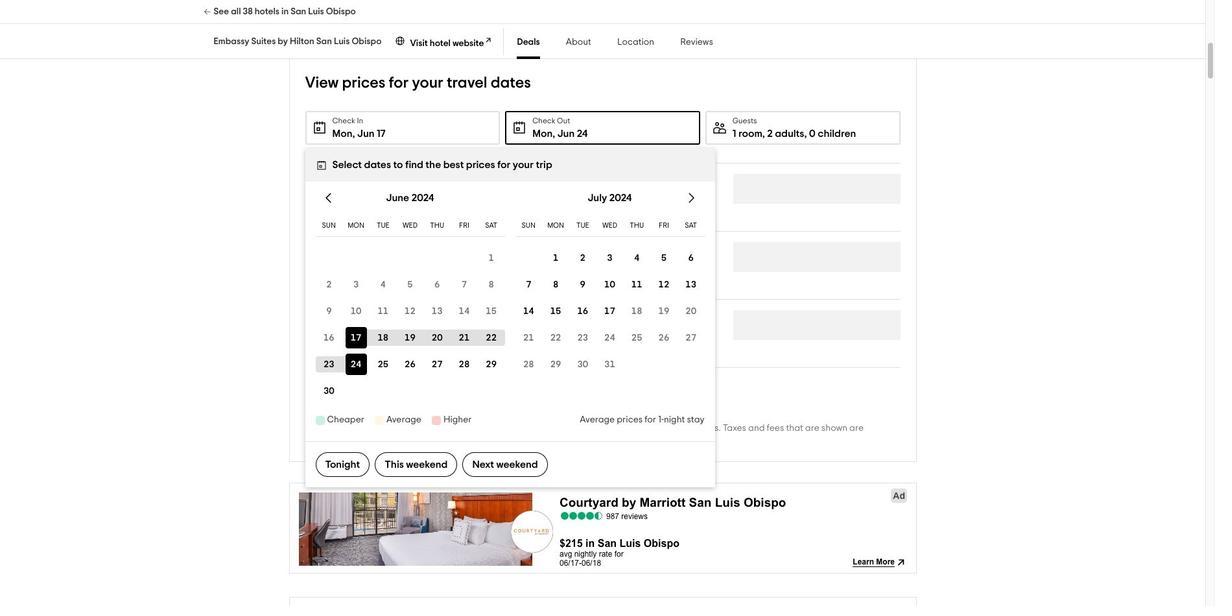 Task type: vqa. For each thing, say whether or not it's contained in the screenshot.
New
no



Task type: locate. For each thing, give the bounding box(es) containing it.
row
[[316, 215, 505, 237], [516, 215, 705, 237], [516, 245, 705, 271], [316, 271, 505, 298], [516, 271, 705, 298], [316, 298, 505, 325], [516, 298, 705, 325], [316, 325, 505, 351], [516, 325, 705, 351], [316, 351, 505, 378], [516, 351, 705, 378]]

1 horizontal spatial grid
[[516, 182, 705, 404]]

1 row group from the left
[[316, 245, 505, 404]]

2 grid from the left
[[516, 182, 705, 404]]

grid
[[316, 182, 505, 404], [516, 182, 705, 404]]

0 horizontal spatial grid
[[316, 182, 505, 404]]

next month image
[[684, 190, 700, 206]]

0 horizontal spatial row group
[[316, 245, 505, 404]]

2 row group from the left
[[516, 245, 705, 378]]

1 horizontal spatial row group
[[516, 245, 705, 378]]

row inside row group
[[516, 351, 705, 378]]

1 grid from the left
[[316, 182, 505, 404]]

advertisement region
[[289, 483, 917, 576]]

row group
[[316, 245, 505, 404], [516, 245, 705, 378]]

previous month image
[[321, 190, 336, 206]]



